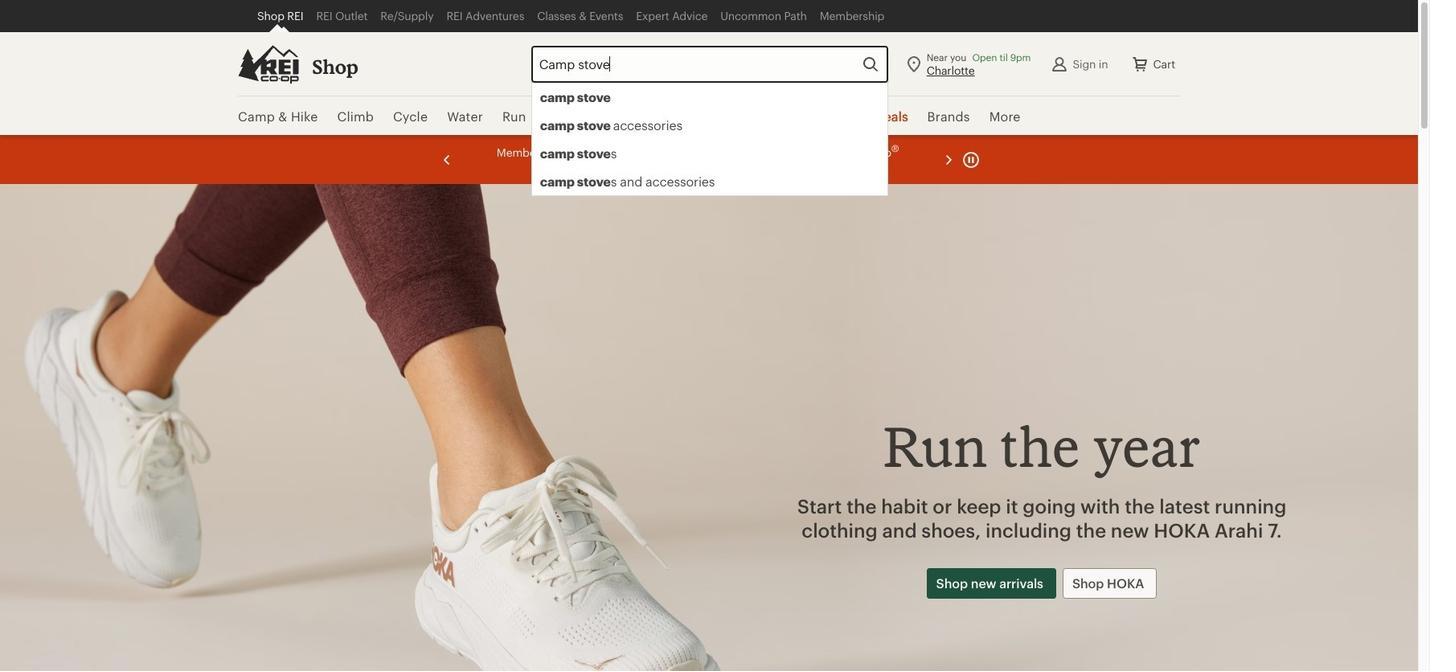 Task type: locate. For each thing, give the bounding box(es) containing it.
None field
[[531, 45, 888, 196]]

banner
[[0, 0, 1419, 196]]

pause banner message scrolling image
[[962, 150, 981, 169]]

previous message image
[[438, 150, 457, 169]]

Search for great gear & clothing text field
[[531, 45, 888, 82]]

None search field
[[502, 45, 888, 196]]

next message image
[[939, 150, 959, 169]]



Task type: describe. For each thing, give the bounding box(es) containing it.
promotional messages marquee
[[0, 135, 1419, 184]]

rei co-op, go to rei.com home page image
[[238, 45, 299, 83]]

shopping cart is empty image
[[1131, 54, 1150, 74]]

search suggestions list box
[[531, 82, 888, 196]]

search image
[[861, 54, 880, 74]]

the new hoka arahi 7. add some crisp to your run. image
[[0, 184, 1419, 672]]



Task type: vqa. For each thing, say whether or not it's contained in the screenshot.
Promotional Messages marquee on the top of the page
yes



